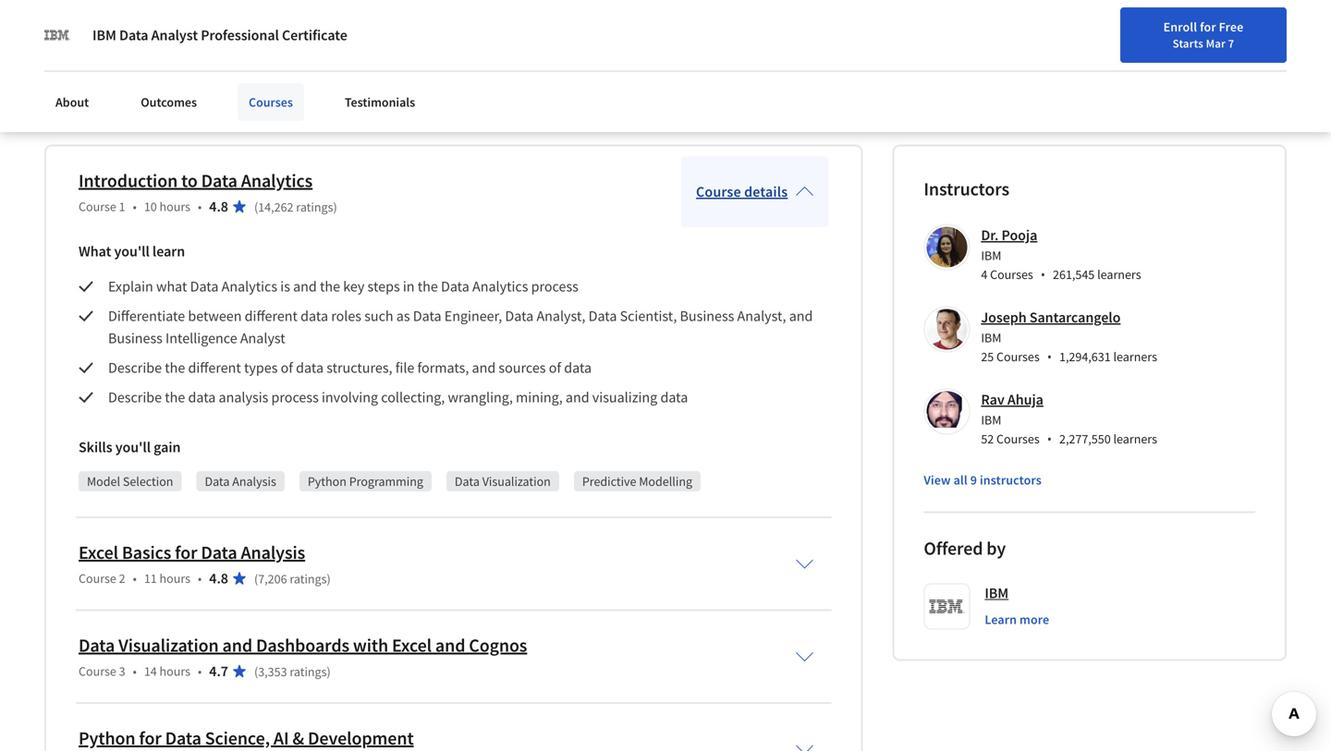 Task type: describe. For each thing, give the bounding box(es) containing it.
data right programming
[[455, 473, 480, 490]]

for for python
[[139, 727, 162, 750]]

file
[[396, 359, 415, 377]]

by
[[987, 537, 1006, 560]]

you'll for learn
[[114, 242, 150, 261]]

data right selection
[[205, 473, 230, 490]]

testimonials link
[[334, 83, 426, 121]]

with
[[353, 634, 389, 658]]

1 vertical spatial analysis
[[241, 541, 305, 565]]

9
[[971, 472, 978, 489]]

prepare
[[44, 28, 93, 47]]

find
[[1067, 21, 1090, 38]]

python programming
[[308, 473, 424, 490]]

3,353
[[258, 664, 287, 681]]

0 vertical spatial business
[[680, 307, 735, 326]]

data visualization and dashboards with excel and cognos link
[[79, 634, 527, 658]]

python for data science, ai & development
[[79, 727, 414, 750]]

hours for visualization
[[160, 664, 191, 680]]

development
[[308, 727, 414, 750]]

joseph santarcangelo ibm 25 courses • 1,294,631 learners
[[982, 308, 1158, 366]]

wrangling,
[[448, 388, 513, 407]]

learners for ahuja
[[1114, 431, 1158, 448]]

for for enroll
[[1201, 18, 1217, 35]]

ibm left career
[[92, 26, 116, 44]]

enroll
[[1164, 18, 1198, 35]]

data right visualizing
[[661, 388, 688, 407]]

explain what data analytics is and the key steps in the data analytics process
[[108, 277, 579, 296]]

about link
[[44, 83, 100, 121]]

dashboards
[[256, 634, 350, 658]]

4.7
[[209, 663, 228, 681]]

gain
[[154, 438, 181, 457]]

rav ahuja image
[[927, 392, 968, 432]]

starts
[[1173, 36, 1204, 51]]

skills
[[79, 438, 112, 457]]

courses link
[[238, 83, 304, 121]]

ibm link
[[985, 584, 1009, 603]]

describe the different types of data structures, file formats, and sources of data
[[108, 359, 592, 377]]

modelling
[[639, 473, 693, 490]]

describe for describe the data analysis process involving collecting, wrangling, mining, and visualizing data
[[108, 388, 162, 407]]

ai
[[274, 727, 289, 750]]

dr. pooja link
[[982, 226, 1038, 245]]

hours for to
[[160, 198, 191, 215]]

professional
[[201, 26, 279, 44]]

types
[[244, 359, 278, 377]]

data up the course 3 • 14 hours •
[[79, 634, 115, 658]]

to
[[181, 169, 198, 192]]

ratings for analytics
[[296, 199, 333, 215]]

free for join for free
[[1296, 24, 1321, 40]]

a
[[116, 28, 124, 47]]

hours for basics
[[160, 571, 191, 587]]

10
[[144, 198, 157, 215]]

1 vertical spatial business
[[108, 329, 163, 348]]

data right basics at the left of page
[[201, 541, 237, 565]]

predictive modelling
[[582, 473, 693, 490]]

free for enroll for free starts mar 7
[[1220, 18, 1244, 35]]

programming
[[349, 473, 424, 490]]

11
[[144, 571, 157, 587]]

course for data visualization and dashboards with excel and cognos
[[79, 664, 116, 680]]

analyst inside differentiate between different data roles such as data engineer, data analyst, data scientist, business analyst, and business intelligence analyst
[[240, 329, 286, 348]]

the left key
[[320, 277, 340, 296]]

data right the engineer,
[[505, 307, 534, 326]]

key
[[343, 277, 365, 296]]

0 vertical spatial analysis
[[232, 473, 276, 490]]

ratings for dashboards
[[290, 664, 327, 681]]

new
[[1120, 21, 1144, 38]]

analytics for what
[[222, 277, 278, 296]]

visualization for data visualization and dashboards with excel and cognos
[[118, 634, 219, 658]]

0 horizontal spatial excel
[[79, 541, 118, 565]]

learners for pooja
[[1098, 266, 1142, 283]]

data visualization
[[455, 473, 551, 490]]

learn more button
[[985, 611, 1050, 629]]

ibm learn more
[[985, 584, 1050, 628]]

describe for describe the different types of data structures, file formats, and sources of data
[[108, 359, 162, 377]]

data right types at left
[[296, 359, 324, 377]]

data inside differentiate between different data roles such as data engineer, data analyst, data scientist, business analyst, and business intelligence analyst
[[301, 307, 328, 326]]

your
[[1093, 21, 1118, 38]]

pooja
[[1002, 226, 1038, 245]]

more inside ibm learn more
[[1020, 612, 1050, 628]]

the down intelligence
[[165, 359, 185, 377]]

describe the data analysis process involving collecting, wrangling, mining, and visualizing data
[[108, 388, 688, 407]]

• for 1
[[198, 198, 202, 215]]

visualization for data visualization
[[482, 473, 551, 490]]

selection
[[123, 473, 173, 490]]

different for the
[[188, 359, 241, 377]]

data visualization and dashboards with excel and cognos
[[79, 634, 527, 658]]

1 vertical spatial in
[[403, 277, 415, 296]]

view all 9 instructors
[[924, 472, 1042, 489]]

2,277,550
[[1060, 431, 1111, 448]]

7
[[1229, 36, 1235, 51]]

• for santarcangelo
[[1048, 348, 1052, 366]]

is
[[280, 277, 290, 296]]

1
[[119, 198, 125, 215]]

0 vertical spatial analyst
[[151, 26, 198, 44]]

instructors
[[924, 178, 1010, 201]]

outcomes link
[[130, 83, 208, 121]]

4
[[982, 266, 988, 283]]

1 vertical spatial process
[[271, 388, 319, 407]]

model
[[87, 473, 120, 490]]

4.8 for for
[[209, 570, 228, 588]]

( 3,353 ratings )
[[254, 664, 331, 681]]

for right basics at the left of page
[[175, 541, 197, 565]]

testimonials
[[345, 94, 415, 111]]

dr. pooja image
[[927, 227, 968, 268]]

rav
[[982, 391, 1005, 409]]

different for between
[[245, 307, 298, 326]]

intelligence
[[166, 329, 237, 348]]

analytics for to
[[241, 169, 313, 192]]

santarcangelo
[[1030, 308, 1121, 327]]

as
[[397, 307, 410, 326]]

dr. pooja ibm 4 courses • 261,545 learners
[[982, 226, 1142, 283]]

skills you'll gain
[[79, 438, 181, 457]]

) for analytics
[[333, 199, 337, 215]]

cognos
[[469, 634, 527, 658]]

certificate
[[282, 26, 348, 44]]

model selection
[[87, 473, 173, 490]]

261,545
[[1053, 266, 1095, 283]]

1 vertical spatial excel
[[392, 634, 432, 658]]

• right 3 in the bottom left of the page
[[133, 664, 137, 680]]

offered by
[[924, 537, 1006, 560]]

read more button
[[44, 96, 114, 115]]

introduction to data analytics link
[[79, 169, 313, 192]]

formats,
[[418, 359, 469, 377]]

for for prepare
[[96, 28, 113, 47]]



Task type: locate. For each thing, give the bounding box(es) containing it.
1 vertical spatial analyst
[[240, 329, 286, 348]]

0 horizontal spatial business
[[108, 329, 163, 348]]

for for join
[[1277, 24, 1294, 40]]

• for pooja
[[1041, 266, 1046, 283]]

ibm up learn
[[985, 584, 1009, 603]]

• left 261,545
[[1041, 266, 1046, 283]]

basics
[[122, 541, 171, 565]]

1 vertical spatial visualization
[[118, 634, 219, 658]]

predictive
[[582, 473, 637, 490]]

courses right 4 at right
[[991, 266, 1034, 283]]

ibm inside dr. pooja ibm 4 courses • 261,545 learners
[[982, 247, 1002, 264]]

for down "14"
[[139, 727, 162, 750]]

ratings right 7,206
[[290, 571, 327, 588]]

4.8 down introduction to data analytics
[[209, 197, 228, 216]]

2 ( from the top
[[254, 571, 258, 588]]

1 horizontal spatial different
[[245, 307, 298, 326]]

( right 4.7 on the bottom left of the page
[[254, 664, 258, 681]]

mar
[[1207, 36, 1226, 51]]

2 analyst, from the left
[[738, 307, 787, 326]]

process down types at left
[[271, 388, 319, 407]]

1 vertical spatial hours
[[160, 571, 191, 587]]

1 vertical spatial learners
[[1114, 349, 1158, 365]]

ratings down data visualization and dashboards with excel and cognos link
[[290, 664, 327, 681]]

• right 2
[[133, 571, 137, 587]]

• down 'excel basics for data analysis'
[[198, 571, 202, 587]]

learners right 2,277,550
[[1114, 431, 1158, 448]]

courses for dr.
[[991, 266, 1034, 283]]

course 3 • 14 hours •
[[79, 664, 202, 680]]

analyst left high-
[[151, 26, 198, 44]]

7,206
[[258, 571, 287, 588]]

what you'll learn
[[79, 242, 185, 261]]

analytics
[[371, 28, 430, 47]]

( for dashboards
[[254, 664, 258, 681]]

enroll for free starts mar 7
[[1164, 18, 1244, 51]]

2
[[119, 571, 125, 587]]

0 horizontal spatial analyst,
[[537, 307, 586, 326]]

roles
[[331, 307, 362, 326]]

different inside differentiate between different data roles such as data engineer, data analyst, data scientist, business analyst, and business intelligence analyst
[[245, 307, 298, 326]]

process up sources
[[531, 277, 579, 296]]

3 ( from the top
[[254, 664, 258, 681]]

ibm for dr. pooja
[[982, 247, 1002, 264]]

) down data visualization and dashboards with excel and cognos link
[[327, 664, 331, 681]]

what
[[79, 242, 111, 261]]

0 vertical spatial in
[[168, 28, 180, 47]]

learners inside rav ahuja ibm 52 courses • 2,277,550 learners
[[1114, 431, 1158, 448]]

analyst up types at left
[[240, 329, 286, 348]]

1 vertical spatial )
[[327, 571, 331, 588]]

process
[[531, 277, 579, 296], [271, 388, 319, 407]]

) for dashboards
[[327, 664, 331, 681]]

of right field
[[323, 28, 336, 47]]

• inside dr. pooja ibm 4 courses • 261,545 learners
[[1041, 266, 1046, 283]]

the right steps
[[418, 277, 438, 296]]

• inside rav ahuja ibm 52 courses • 2,277,550 learners
[[1048, 430, 1052, 448]]

data up between
[[190, 277, 219, 296]]

describe down differentiate
[[108, 359, 162, 377]]

analysis
[[232, 473, 276, 490], [241, 541, 305, 565]]

2 hours from the top
[[160, 571, 191, 587]]

between
[[188, 307, 242, 326]]

(
[[254, 199, 258, 215], [254, 571, 258, 588], [254, 664, 258, 681]]

the left high-
[[183, 28, 203, 47]]

visualizing
[[593, 388, 658, 407]]

1 analyst, from the left
[[537, 307, 586, 326]]

data up the engineer,
[[441, 277, 470, 296]]

1 describe from the top
[[108, 359, 162, 377]]

1 horizontal spatial analyst,
[[738, 307, 787, 326]]

read more
[[44, 97, 114, 114]]

( down introduction to data analytics link
[[254, 199, 258, 215]]

free up 7
[[1220, 18, 1244, 35]]

course left 1
[[79, 198, 116, 215]]

1 vertical spatial (
[[254, 571, 258, 588]]

2 vertical spatial )
[[327, 664, 331, 681]]

hours right 11
[[160, 571, 191, 587]]

find your new career link
[[1057, 18, 1192, 42]]

about
[[55, 94, 89, 111]]

career
[[127, 28, 165, 47]]

for inside "link"
[[1277, 24, 1294, 40]]

0 horizontal spatial python
[[79, 727, 135, 750]]

1 vertical spatial python
[[79, 727, 135, 750]]

ibm inside rav ahuja ibm 52 courses • 2,277,550 learners
[[982, 412, 1002, 429]]

ibm up 52
[[982, 412, 1002, 429]]

hours right 10
[[160, 198, 191, 215]]

• for ahuja
[[1048, 430, 1052, 448]]

for inside the enroll for free starts mar 7
[[1201, 18, 1217, 35]]

of right sources
[[549, 359, 561, 377]]

ibm inside ibm learn more
[[985, 584, 1009, 603]]

course
[[696, 183, 742, 201], [79, 198, 116, 215], [79, 571, 116, 587], [79, 664, 116, 680]]

data right the to on the top left
[[201, 169, 238, 192]]

coursera image
[[22, 15, 140, 45]]

2 vertical spatial ratings
[[290, 664, 327, 681]]

more right learn
[[1020, 612, 1050, 628]]

ratings for data
[[290, 571, 327, 588]]

) right 7,206
[[327, 571, 331, 588]]

ibm inside "joseph santarcangelo ibm 25 courses • 1,294,631 learners"
[[982, 330, 1002, 346]]

0 vertical spatial excel
[[79, 541, 118, 565]]

data left science,
[[165, 727, 201, 750]]

• left 2,277,550
[[1048, 430, 1052, 448]]

25
[[982, 349, 994, 365]]

courses inside dr. pooja ibm 4 courses • 261,545 learners
[[991, 266, 1034, 283]]

python for data science, ai & development link
[[79, 727, 414, 750]]

0 vertical spatial process
[[531, 277, 579, 296]]

find your new career
[[1067, 21, 1183, 38]]

1 vertical spatial ratings
[[290, 571, 327, 588]]

outcomes
[[141, 94, 197, 111]]

2 vertical spatial learners
[[1114, 431, 1158, 448]]

in
[[168, 28, 180, 47], [403, 277, 415, 296]]

such
[[365, 307, 394, 326]]

analyst
[[151, 26, 198, 44], [240, 329, 286, 348]]

details
[[745, 183, 788, 201]]

1 vertical spatial different
[[188, 359, 241, 377]]

data left 'analysis'
[[188, 388, 216, 407]]

analysis up 7,206
[[241, 541, 305, 565]]

1 horizontal spatial in
[[403, 277, 415, 296]]

join
[[1250, 24, 1275, 40]]

python for python programming
[[308, 473, 347, 490]]

excel left basics at the left of page
[[79, 541, 118, 565]]

hours right "14"
[[160, 664, 191, 680]]

ratings right 14,262
[[296, 199, 333, 215]]

1 horizontal spatial excel
[[392, 634, 432, 658]]

0 vertical spatial (
[[254, 199, 258, 215]]

free
[[1220, 18, 1244, 35], [1296, 24, 1321, 40]]

3 hours from the top
[[160, 664, 191, 680]]

None search field
[[264, 12, 569, 49]]

joseph santarcangelo image
[[927, 309, 968, 350]]

analysis
[[219, 388, 269, 407]]

python left programming
[[308, 473, 347, 490]]

0 vertical spatial python
[[308, 473, 347, 490]]

courses for joseph
[[997, 349, 1040, 365]]

visualization down mining,
[[482, 473, 551, 490]]

courses inside rav ahuja ibm 52 courses • 2,277,550 learners
[[997, 431, 1040, 448]]

python down 3 in the bottom left of the page
[[79, 727, 135, 750]]

engineer,
[[445, 307, 502, 326]]

hours
[[160, 198, 191, 215], [160, 571, 191, 587], [160, 664, 191, 680]]

learners right 1,294,631
[[1114, 349, 1158, 365]]

and inside differentiate between different data roles such as data engineer, data analyst, data scientist, business analyst, and business intelligence analyst
[[790, 307, 813, 326]]

data right "prepare"
[[119, 26, 148, 44]]

0 vertical spatial hours
[[160, 198, 191, 215]]

collecting,
[[381, 388, 445, 407]]

4.8 for data
[[209, 197, 228, 216]]

1 4.8 from the top
[[209, 197, 228, 216]]

1 horizontal spatial free
[[1296, 24, 1321, 40]]

ibm for joseph santarcangelo
[[982, 330, 1002, 346]]

1 vertical spatial describe
[[108, 388, 162, 407]]

course 2 • 11 hours •
[[79, 571, 202, 587]]

the up the gain
[[165, 388, 185, 407]]

free inside the enroll for free starts mar 7
[[1220, 18, 1244, 35]]

0 vertical spatial you'll
[[114, 242, 150, 261]]

of right types at left
[[281, 359, 293, 377]]

data
[[119, 26, 148, 44], [201, 169, 238, 192], [190, 277, 219, 296], [441, 277, 470, 296], [413, 307, 442, 326], [505, 307, 534, 326], [589, 307, 617, 326], [205, 473, 230, 490], [455, 473, 480, 490], [201, 541, 237, 565], [79, 634, 115, 658], [165, 727, 201, 750]]

0 vertical spatial 4.8
[[209, 197, 228, 216]]

0 horizontal spatial process
[[271, 388, 319, 407]]

courses for rav
[[997, 431, 1040, 448]]

analytics up the engineer,
[[473, 277, 528, 296]]

1 horizontal spatial python
[[308, 473, 347, 490]]

data left analytics
[[339, 28, 368, 47]]

course for excel basics for data analysis
[[79, 571, 116, 587]]

0 vertical spatial more
[[80, 97, 114, 114]]

structures,
[[327, 359, 393, 377]]

• for 3
[[198, 664, 202, 680]]

( 7,206 ratings )
[[254, 571, 331, 588]]

excel basics for data analysis link
[[79, 541, 305, 565]]

0 vertical spatial )
[[333, 199, 337, 215]]

involving
[[322, 388, 378, 407]]

log in
[[1201, 21, 1234, 38]]

courses inside courses link
[[249, 94, 293, 111]]

free inside "link"
[[1296, 24, 1321, 40]]

excel basics for data analysis
[[79, 541, 305, 565]]

0 vertical spatial different
[[245, 307, 298, 326]]

courses down growth
[[249, 94, 293, 111]]

different
[[245, 307, 298, 326], [188, 359, 241, 377]]

0 vertical spatial visualization
[[482, 473, 551, 490]]

courses right 25
[[997, 349, 1040, 365]]

ibm up 4 at right
[[982, 247, 1002, 264]]

python for python for data science, ai & development
[[79, 727, 135, 750]]

business
[[680, 307, 735, 326], [108, 329, 163, 348]]

view
[[924, 472, 951, 489]]

0 vertical spatial learners
[[1098, 266, 1142, 283]]

course left 3 in the bottom left of the page
[[79, 664, 116, 680]]

data right as
[[413, 307, 442, 326]]

0 horizontal spatial analyst
[[151, 26, 198, 44]]

for right join
[[1277, 24, 1294, 40]]

• left 1,294,631
[[1048, 348, 1052, 366]]

2 vertical spatial (
[[254, 664, 258, 681]]

courses right 52
[[997, 431, 1040, 448]]

science,
[[205, 727, 270, 750]]

business down differentiate
[[108, 329, 163, 348]]

ibm up 25
[[982, 330, 1002, 346]]

2 vertical spatial hours
[[160, 664, 191, 680]]

join for free link
[[1245, 14, 1326, 49]]

0 horizontal spatial more
[[80, 97, 114, 114]]

) right 14,262
[[333, 199, 337, 215]]

rav ahuja link
[[982, 391, 1044, 409]]

different down is
[[245, 307, 298, 326]]

1 hours from the top
[[160, 198, 191, 215]]

1 horizontal spatial business
[[680, 307, 735, 326]]

for left a
[[96, 28, 113, 47]]

• inside "joseph santarcangelo ibm 25 courses • 1,294,631 learners"
[[1048, 348, 1052, 366]]

1 horizontal spatial process
[[531, 277, 579, 296]]

more inside the read more button
[[80, 97, 114, 114]]

describe up skills you'll gain
[[108, 388, 162, 407]]

you'll left the gain
[[115, 438, 151, 457]]

1 vertical spatial you'll
[[115, 438, 151, 457]]

data left 'roles' on the left of page
[[301, 307, 328, 326]]

0 horizontal spatial of
[[281, 359, 293, 377]]

free right join
[[1296, 24, 1321, 40]]

course details
[[696, 183, 788, 201]]

learners right 261,545
[[1098, 266, 1142, 283]]

and
[[293, 277, 317, 296], [790, 307, 813, 326], [472, 359, 496, 377], [566, 388, 590, 407], [222, 634, 253, 658], [436, 634, 466, 658]]

1 horizontal spatial of
[[323, 28, 336, 47]]

( for data
[[254, 571, 258, 588]]

prepare for a career in the high-growth field of data analytics
[[44, 28, 430, 47]]

• down introduction to data analytics
[[198, 198, 202, 215]]

2 describe from the top
[[108, 388, 162, 407]]

data right sources
[[564, 359, 592, 377]]

visualization
[[482, 473, 551, 490], [118, 634, 219, 658]]

course left details
[[696, 183, 742, 201]]

• left 4.7 on the bottom left of the page
[[198, 664, 202, 680]]

• right 1
[[133, 198, 137, 215]]

• for 2
[[198, 571, 202, 587]]

course inside dropdown button
[[696, 183, 742, 201]]

excel right the with
[[392, 634, 432, 658]]

explain
[[108, 277, 153, 296]]

course left 2
[[79, 571, 116, 587]]

course 1 • 10 hours •
[[79, 198, 202, 215]]

steps
[[368, 277, 400, 296]]

data left scientist,
[[589, 307, 617, 326]]

0 horizontal spatial free
[[1220, 18, 1244, 35]]

52
[[982, 431, 994, 448]]

visualization up "14"
[[118, 634, 219, 658]]

ibm image
[[44, 22, 70, 48]]

ibm for rav ahuja
[[982, 412, 1002, 429]]

you'll up explain
[[114, 242, 150, 261]]

course for introduction to data analytics
[[79, 198, 116, 215]]

0 vertical spatial describe
[[108, 359, 162, 377]]

learners for santarcangelo
[[1114, 349, 1158, 365]]

analytics up 14,262
[[241, 169, 313, 192]]

( 14,262 ratings )
[[254, 199, 337, 215]]

analyst,
[[537, 307, 586, 326], [738, 307, 787, 326]]

learners inside dr. pooja ibm 4 courses • 261,545 learners
[[1098, 266, 1142, 283]]

in right steps
[[403, 277, 415, 296]]

analysis down 'analysis'
[[232, 473, 276, 490]]

the
[[183, 28, 203, 47], [320, 277, 340, 296], [418, 277, 438, 296], [165, 359, 185, 377], [165, 388, 185, 407]]

) for data
[[327, 571, 331, 588]]

1 vertical spatial more
[[1020, 612, 1050, 628]]

analytics
[[241, 169, 313, 192], [222, 277, 278, 296], [473, 277, 528, 296]]

)
[[333, 199, 337, 215], [327, 571, 331, 588], [327, 664, 331, 681]]

learners inside "joseph santarcangelo ibm 25 courses • 1,294,631 learners"
[[1114, 349, 1158, 365]]

career
[[1147, 21, 1183, 38]]

in
[[1223, 21, 1234, 38]]

for up mar
[[1201, 18, 1217, 35]]

0 horizontal spatial different
[[188, 359, 241, 377]]

1 horizontal spatial visualization
[[482, 473, 551, 490]]

( for analytics
[[254, 199, 258, 215]]

2 4.8 from the top
[[209, 570, 228, 588]]

different down intelligence
[[188, 359, 241, 377]]

what
[[156, 277, 187, 296]]

ibm
[[92, 26, 116, 44], [982, 247, 1002, 264], [982, 330, 1002, 346], [982, 412, 1002, 429], [985, 584, 1009, 603]]

4.8 down 'excel basics for data analysis'
[[209, 570, 228, 588]]

in right career
[[168, 28, 180, 47]]

courses inside "joseph santarcangelo ibm 25 courses • 1,294,631 learners"
[[997, 349, 1040, 365]]

joseph santarcangelo link
[[982, 308, 1121, 327]]

1 horizontal spatial more
[[1020, 612, 1050, 628]]

0 horizontal spatial visualization
[[118, 634, 219, 658]]

of
[[323, 28, 336, 47], [281, 359, 293, 377], [549, 359, 561, 377]]

14,262
[[258, 199, 294, 215]]

0 horizontal spatial in
[[168, 28, 180, 47]]

business right scientist,
[[680, 307, 735, 326]]

rav ahuja ibm 52 courses • 2,277,550 learners
[[982, 391, 1158, 448]]

( down 'excel basics for data analysis'
[[254, 571, 258, 588]]

learn
[[985, 612, 1017, 628]]

instructors
[[980, 472, 1042, 489]]

0 vertical spatial ratings
[[296, 199, 333, 215]]

1 ( from the top
[[254, 199, 258, 215]]

you'll for gain
[[115, 438, 151, 457]]

more right read
[[80, 97, 114, 114]]

1 vertical spatial 4.8
[[209, 570, 228, 588]]

1 horizontal spatial analyst
[[240, 329, 286, 348]]

learn
[[153, 242, 185, 261]]

2 horizontal spatial of
[[549, 359, 561, 377]]

analytics left is
[[222, 277, 278, 296]]



Task type: vqa. For each thing, say whether or not it's contained in the screenshot.
first instructor from the bottom
no



